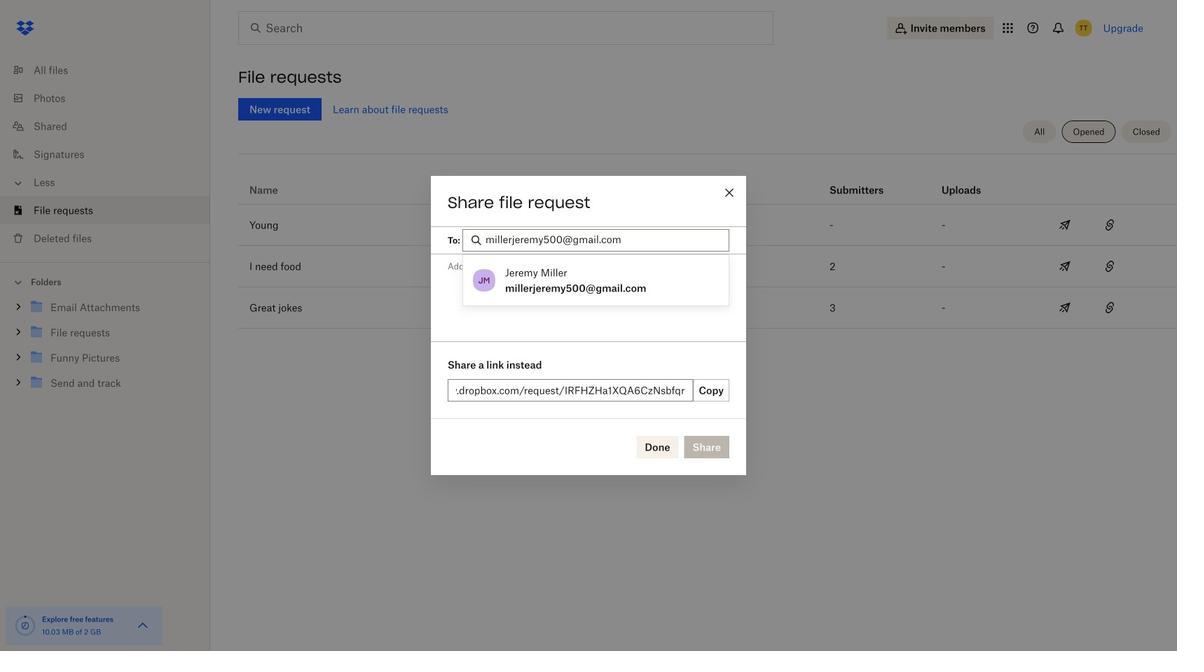 Task type: vqa. For each thing, say whether or not it's contained in the screenshot.
bottom Send email icon
yes



Task type: describe. For each thing, give the bounding box(es) containing it.
Contact input text field
[[486, 232, 723, 247]]

1 send email image from the top
[[1057, 217, 1074, 233]]

copy link image for 2nd cell from the top
[[1102, 299, 1119, 316]]

copy link image for 2nd cell from the bottom of the page
[[1102, 217, 1119, 233]]

2 row from the top
[[238, 205, 1178, 246]]

dropbox image
[[11, 14, 39, 42]]

2 copy link image from the top
[[1102, 258, 1119, 275]]

less image
[[11, 176, 25, 190]]

4 row from the top
[[238, 287, 1178, 329]]



Task type: locate. For each thing, give the bounding box(es) containing it.
1 copy link image from the top
[[1102, 217, 1119, 233]]

2 column header from the left
[[942, 165, 998, 198]]

list item
[[0, 196, 210, 224]]

1 row from the top
[[238, 159, 1178, 205]]

3 copy link image from the top
[[1102, 299, 1119, 316]]

1 cell from the top
[[1133, 205, 1178, 245]]

0 vertical spatial cell
[[1133, 205, 1178, 245]]

1 column header from the left
[[830, 165, 886, 198]]

0 vertical spatial send email image
[[1057, 217, 1074, 233]]

0 horizontal spatial column header
[[830, 165, 886, 198]]

cell
[[1133, 205, 1178, 245], [1133, 287, 1178, 328]]

send email image
[[1057, 299, 1074, 316]]

1 vertical spatial cell
[[1133, 287, 1178, 328]]

Add a message (optional) text field
[[431, 254, 747, 339]]

1 horizontal spatial column header
[[942, 165, 998, 198]]

None text field
[[456, 383, 685, 398]]

0 vertical spatial copy link image
[[1102, 217, 1119, 233]]

1 vertical spatial copy link image
[[1102, 258, 1119, 275]]

list
[[0, 48, 210, 262]]

send email image
[[1057, 217, 1074, 233], [1057, 258, 1074, 275]]

pro trial element
[[711, 182, 734, 198]]

3 row from the top
[[238, 246, 1178, 287]]

dialog
[[431, 176, 747, 475]]

1 vertical spatial send email image
[[1057, 258, 1074, 275]]

group
[[0, 292, 210, 406]]

row
[[238, 159, 1178, 205], [238, 205, 1178, 246], [238, 246, 1178, 287], [238, 287, 1178, 329]]

table
[[238, 159, 1178, 329]]

2 cell from the top
[[1133, 287, 1178, 328]]

2 vertical spatial copy link image
[[1102, 299, 1119, 316]]

column header
[[830, 165, 886, 198], [942, 165, 998, 198]]

copy link image
[[1102, 217, 1119, 233], [1102, 258, 1119, 275], [1102, 299, 1119, 316]]

2 send email image from the top
[[1057, 258, 1074, 275]]

option
[[463, 261, 729, 300]]

row group
[[238, 205, 1178, 329]]



